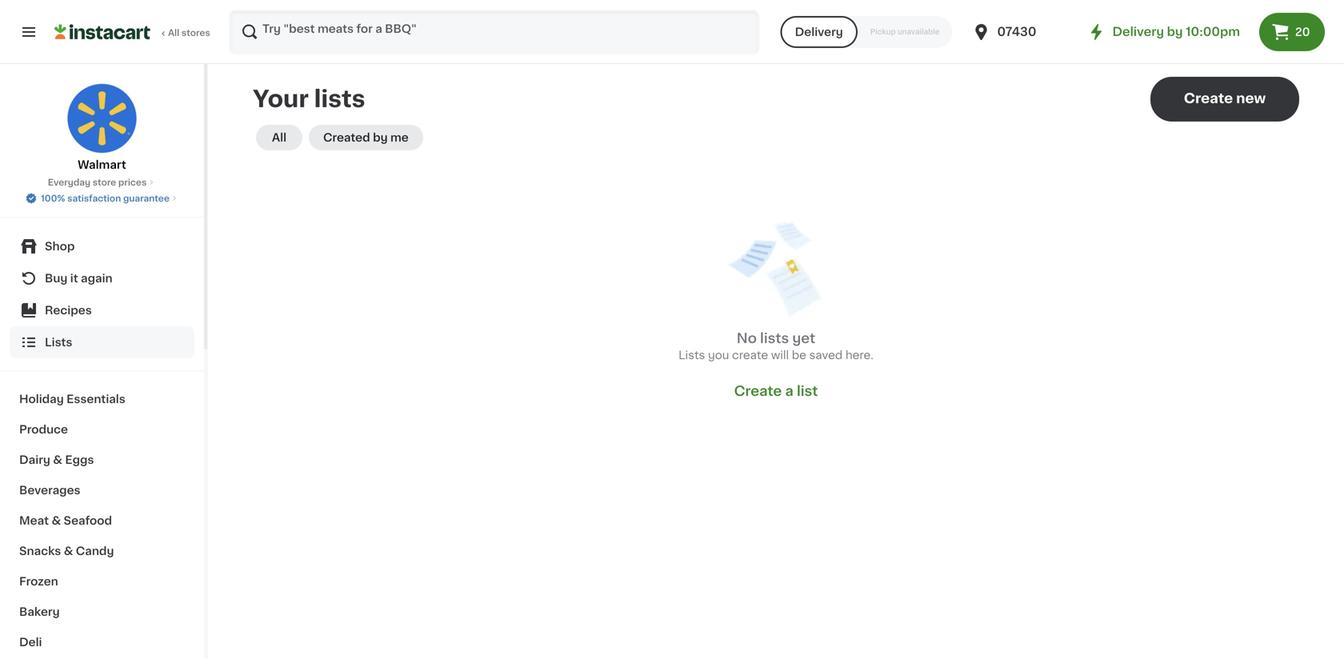 Task type: vqa. For each thing, say whether or not it's contained in the screenshot.
See related to Soup
no



Task type: locate. For each thing, give the bounding box(es) containing it.
create inside create a list link
[[734, 384, 782, 398]]

all stores link
[[54, 10, 211, 54]]

0 vertical spatial lists
[[45, 337, 72, 348]]

1 vertical spatial all
[[272, 132, 287, 143]]

2 vertical spatial &
[[64, 546, 73, 557]]

walmart
[[78, 159, 126, 170]]

& for snacks
[[64, 546, 73, 557]]

buy it again link
[[10, 262, 194, 294]]

None search field
[[229, 10, 760, 54]]

by for created
[[373, 132, 388, 143]]

everyday store prices
[[48, 178, 147, 187]]

all left stores on the top left of the page
[[168, 28, 179, 37]]

0 horizontal spatial all
[[168, 28, 179, 37]]

1 vertical spatial &
[[52, 515, 61, 527]]

delivery
[[1113, 26, 1164, 38], [795, 26, 843, 38]]

all inside button
[[272, 132, 287, 143]]

100% satisfaction guarantee button
[[25, 189, 179, 205]]

bakery
[[19, 607, 60, 618]]

1 vertical spatial by
[[373, 132, 388, 143]]

frozen
[[19, 576, 58, 587]]

beverages
[[19, 485, 80, 496]]

Search field
[[230, 11, 758, 53]]

1 horizontal spatial by
[[1167, 26, 1183, 38]]

satisfaction
[[67, 194, 121, 203]]

create inside create new button
[[1184, 92, 1233, 105]]

& left "eggs"
[[53, 454, 62, 466]]

100%
[[41, 194, 65, 203]]

everyday store prices link
[[48, 176, 156, 189]]

by left 10:00pm
[[1167, 26, 1183, 38]]

by for delivery
[[1167, 26, 1183, 38]]

holiday
[[19, 394, 64, 405]]

holiday essentials link
[[10, 384, 194, 414]]

all down your
[[272, 132, 287, 143]]

0 horizontal spatial lists
[[45, 337, 72, 348]]

lists down the recipes
[[45, 337, 72, 348]]

list
[[797, 384, 818, 398]]

0 horizontal spatial create
[[734, 384, 782, 398]]

by
[[1167, 26, 1183, 38], [373, 132, 388, 143]]

meat & seafood
[[19, 515, 112, 527]]

0 horizontal spatial by
[[373, 132, 388, 143]]

lists for your
[[314, 88, 365, 110]]

& left candy
[[64, 546, 73, 557]]

& right meat
[[52, 515, 61, 527]]

beverages link
[[10, 475, 194, 506]]

all
[[168, 28, 179, 37], [272, 132, 287, 143]]

& for meat
[[52, 515, 61, 527]]

create new button
[[1151, 77, 1299, 122]]

lists
[[314, 88, 365, 110], [760, 332, 789, 345]]

recipes link
[[10, 294, 194, 326]]

candy
[[76, 546, 114, 557]]

prices
[[118, 178, 147, 187]]

buy
[[45, 273, 68, 284]]

1 horizontal spatial lists
[[760, 332, 789, 345]]

delivery for delivery by 10:00pm
[[1113, 26, 1164, 38]]

meat
[[19, 515, 49, 527]]

lists left you
[[679, 350, 705, 361]]

create a list link
[[734, 382, 818, 400]]

all button
[[256, 125, 302, 150]]

0 vertical spatial all
[[168, 28, 179, 37]]

1 vertical spatial create
[[734, 384, 782, 398]]

walmart link
[[67, 83, 137, 173]]

your
[[253, 88, 309, 110]]

100% satisfaction guarantee
[[41, 194, 170, 203]]

0 vertical spatial lists
[[314, 88, 365, 110]]

1 horizontal spatial delivery
[[1113, 26, 1164, 38]]

you
[[708, 350, 729, 361]]

frozen link
[[10, 567, 194, 597]]

&
[[53, 454, 62, 466], [52, 515, 61, 527], [64, 546, 73, 557]]

1 vertical spatial lists
[[760, 332, 789, 345]]

0 vertical spatial by
[[1167, 26, 1183, 38]]

by inside button
[[373, 132, 388, 143]]

create for create a list
[[734, 384, 782, 398]]

lists up will
[[760, 332, 789, 345]]

created
[[323, 132, 370, 143]]

no
[[737, 332, 757, 345]]

lists
[[45, 337, 72, 348], [679, 350, 705, 361]]

lists inside no lists yet lists you create will be saved here.
[[760, 332, 789, 345]]

will
[[771, 350, 789, 361]]

eggs
[[65, 454, 94, 466]]

1 vertical spatial lists
[[679, 350, 705, 361]]

by left me
[[373, 132, 388, 143]]

07430
[[997, 26, 1037, 38]]

me
[[390, 132, 409, 143]]

recipes
[[45, 305, 92, 316]]

1 horizontal spatial create
[[1184, 92, 1233, 105]]

create left new
[[1184, 92, 1233, 105]]

1 horizontal spatial all
[[272, 132, 287, 143]]

yet
[[792, 332, 816, 345]]

20 button
[[1259, 13, 1325, 51]]

deli link
[[10, 627, 194, 658]]

dairy & eggs link
[[10, 445, 194, 475]]

create
[[1184, 92, 1233, 105], [734, 384, 782, 398]]

delivery inside button
[[795, 26, 843, 38]]

bakery link
[[10, 597, 194, 627]]

snacks
[[19, 546, 61, 557]]

lists up created
[[314, 88, 365, 110]]

0 horizontal spatial lists
[[314, 88, 365, 110]]

0 vertical spatial create
[[1184, 92, 1233, 105]]

create for create new
[[1184, 92, 1233, 105]]

create left a
[[734, 384, 782, 398]]

create a list
[[734, 384, 818, 398]]

0 vertical spatial &
[[53, 454, 62, 466]]

lists link
[[10, 326, 194, 358]]

1 horizontal spatial lists
[[679, 350, 705, 361]]

created by me button
[[309, 125, 423, 150]]

0 horizontal spatial delivery
[[795, 26, 843, 38]]

be
[[792, 350, 806, 361]]



Task type: describe. For each thing, give the bounding box(es) containing it.
lists for no
[[760, 332, 789, 345]]

it
[[70, 273, 78, 284]]

here.
[[846, 350, 874, 361]]

service type group
[[781, 16, 953, 48]]

created by me
[[323, 132, 409, 143]]

10:00pm
[[1186, 26, 1240, 38]]

instacart logo image
[[54, 22, 150, 42]]

dairy
[[19, 454, 50, 466]]

all for all
[[272, 132, 287, 143]]

meat & seafood link
[[10, 506, 194, 536]]

essentials
[[67, 394, 125, 405]]

shop
[[45, 241, 75, 252]]

& for dairy
[[53, 454, 62, 466]]

everyday
[[48, 178, 90, 187]]

snacks & candy link
[[10, 536, 194, 567]]

walmart logo image
[[67, 83, 137, 154]]

lists inside no lists yet lists you create will be saved here.
[[679, 350, 705, 361]]

deli
[[19, 637, 42, 648]]

produce
[[19, 424, 68, 435]]

your lists
[[253, 88, 365, 110]]

buy it again
[[45, 273, 113, 284]]

delivery for delivery
[[795, 26, 843, 38]]

seafood
[[64, 515, 112, 527]]

shop link
[[10, 230, 194, 262]]

20
[[1295, 26, 1310, 38]]

delivery by 10:00pm link
[[1087, 22, 1240, 42]]

all stores
[[168, 28, 210, 37]]

create
[[732, 350, 768, 361]]

a
[[785, 384, 794, 398]]

delivery by 10:00pm
[[1113, 26, 1240, 38]]

create new
[[1184, 92, 1266, 105]]

delivery button
[[781, 16, 858, 48]]

store
[[93, 178, 116, 187]]

all for all stores
[[168, 28, 179, 37]]

again
[[81, 273, 113, 284]]

07430 button
[[972, 10, 1068, 54]]

no lists yet lists you create will be saved here.
[[679, 332, 874, 361]]

snacks & candy
[[19, 546, 114, 557]]

new
[[1236, 92, 1266, 105]]

guarantee
[[123, 194, 170, 203]]

saved
[[809, 350, 843, 361]]

stores
[[182, 28, 210, 37]]

holiday essentials
[[19, 394, 125, 405]]

dairy & eggs
[[19, 454, 94, 466]]

produce link
[[10, 414, 194, 445]]



